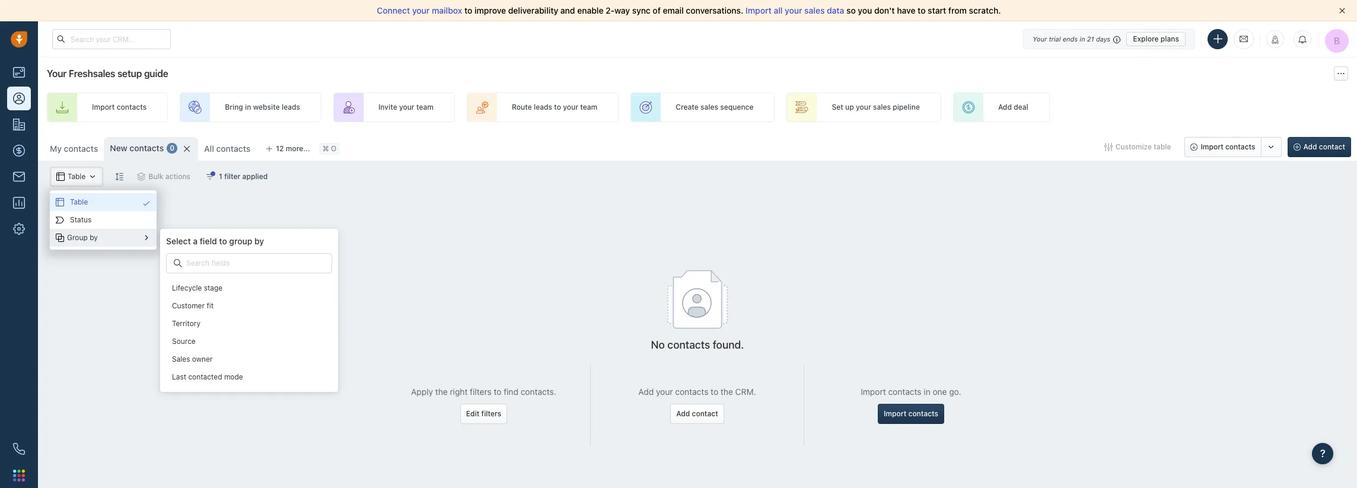 Task type: locate. For each thing, give the bounding box(es) containing it.
to inside menu
[[219, 236, 227, 246]]

0 horizontal spatial to
[[219, 236, 227, 246]]

field
[[200, 236, 217, 246]]

you
[[858, 5, 872, 15]]

2 horizontal spatial to
[[918, 5, 926, 15]]

deliverability
[[508, 5, 558, 15]]

container_wx8msf4aqz5i3rn1 image down select
[[174, 259, 182, 267]]

2-
[[606, 5, 614, 15]]

container_wx8msf4aqz5i3rn1 image
[[56, 198, 64, 206], [174, 259, 182, 267]]

customer
[[172, 302, 205, 310]]

customer fit
[[172, 302, 214, 310]]

plans
[[1161, 34, 1179, 43]]

1 horizontal spatial container_wx8msf4aqz5i3rn1 image
[[174, 259, 182, 267]]

and
[[560, 5, 575, 15]]

0 vertical spatial container_wx8msf4aqz5i3rn1 image
[[56, 198, 64, 206]]

contacted
[[188, 373, 222, 382]]

container_wx8msf4aqz5i3rn1 image left table
[[56, 198, 64, 206]]

of
[[653, 5, 661, 15]]

scratch.
[[969, 5, 1001, 15]]

container_wx8msf4aqz5i3rn1 image left group at the top of the page
[[56, 234, 64, 242]]

select a field to group by
[[166, 236, 264, 246]]

1 horizontal spatial your
[[785, 5, 802, 15]]

sales owner
[[172, 355, 213, 364]]

to
[[464, 5, 472, 15], [918, 5, 926, 15], [219, 236, 227, 246]]

1 horizontal spatial to
[[464, 5, 472, 15]]

Search fields field
[[185, 258, 266, 269]]

enable
[[577, 5, 603, 15]]

0 horizontal spatial container_wx8msf4aqz5i3rn1 image
[[56, 198, 64, 206]]

mailbox
[[432, 5, 462, 15]]

owner
[[192, 355, 213, 364]]

shade muted image
[[1110, 34, 1121, 44]]

phone image
[[7, 437, 31, 461]]

from
[[948, 5, 967, 15]]

connect
[[377, 5, 410, 15]]

last
[[172, 373, 186, 382]]

fit
[[207, 302, 214, 310]]

0 horizontal spatial your
[[412, 5, 430, 15]]

2 your from the left
[[785, 5, 802, 15]]

by
[[90, 233, 98, 242], [254, 236, 264, 246]]

don't
[[874, 5, 895, 15]]

to for deliverability
[[464, 5, 472, 15]]

sales
[[172, 355, 190, 364]]

source
[[172, 337, 196, 346]]

0 horizontal spatial by
[[90, 233, 98, 242]]

start
[[928, 5, 946, 15]]

your
[[412, 5, 430, 15], [785, 5, 802, 15]]

your right all
[[785, 5, 802, 15]]

1 vertical spatial container_wx8msf4aqz5i3rn1 image
[[174, 259, 182, 267]]

sales
[[804, 5, 825, 15]]

by right group at the top of the page
[[90, 233, 98, 242]]

container_wx8msf4aqz5i3rn1 image
[[142, 199, 151, 208], [56, 216, 64, 224], [56, 234, 64, 242], [142, 234, 151, 242]]

your left the mailbox on the top
[[412, 5, 430, 15]]

data
[[827, 5, 844, 15]]

to left start
[[918, 5, 926, 15]]

container_wx8msf4aqz5i3rn1 image left status
[[56, 216, 64, 224]]

to right field
[[219, 236, 227, 246]]

to for by
[[219, 236, 227, 246]]

select
[[166, 236, 191, 246]]

send email image
[[1240, 34, 1248, 44]]

way
[[614, 5, 630, 15]]

all
[[774, 5, 783, 15]]

by right group
[[254, 236, 264, 246]]

to right the mailbox on the top
[[464, 5, 472, 15]]



Task type: vqa. For each thing, say whether or not it's contained in the screenshot.
Territory
yes



Task type: describe. For each thing, give the bounding box(es) containing it.
explore plans link
[[1126, 32, 1186, 46]]

explore plans
[[1133, 34, 1179, 43]]

container_wx8msf4aqz5i3rn1 image up group by menu item
[[142, 199, 151, 208]]

explore
[[1133, 34, 1159, 43]]

import all your sales data link
[[746, 5, 846, 15]]

last contacted mode
[[172, 373, 243, 382]]

sync
[[632, 5, 651, 15]]

stage
[[204, 284, 222, 293]]

1 your from the left
[[412, 5, 430, 15]]

lifecycle
[[172, 284, 202, 293]]

a
[[193, 236, 198, 246]]

group by menu item
[[50, 229, 157, 247]]

group
[[67, 233, 88, 242]]

improve
[[475, 5, 506, 15]]

by inside menu item
[[90, 233, 98, 242]]

Search your CRM... text field
[[52, 29, 171, 49]]

status
[[70, 216, 92, 224]]

select a field to group by menu
[[50, 190, 338, 392]]

territory
[[172, 319, 200, 328]]

group
[[229, 236, 252, 246]]

freshworks switcher image
[[13, 470, 25, 481]]

1 horizontal spatial by
[[254, 236, 264, 246]]

table
[[70, 198, 88, 207]]

have
[[897, 5, 915, 15]]

email
[[663, 5, 684, 15]]

so
[[846, 5, 856, 15]]

conversations.
[[686, 5, 743, 15]]

lifecycle stage
[[172, 284, 222, 293]]

connect your mailbox link
[[377, 5, 464, 15]]

import
[[746, 5, 772, 15]]

group by
[[67, 233, 98, 242]]

connect your mailbox to improve deliverability and enable 2-way sync of email conversations. import all your sales data so you don't have to start from scratch.
[[377, 5, 1001, 15]]

mode
[[224, 373, 243, 382]]

container_wx8msf4aqz5i3rn1 image left select
[[142, 234, 151, 242]]



